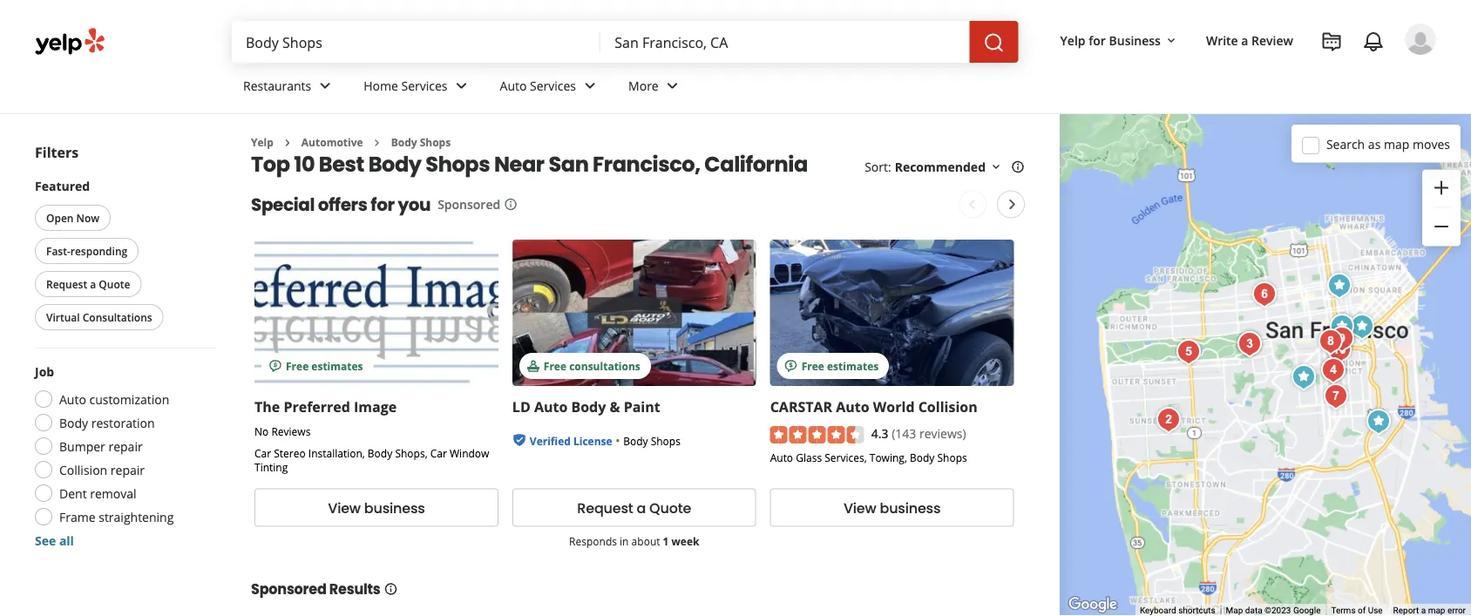 Task type: locate. For each thing, give the bounding box(es) containing it.
view down the installation,
[[328, 498, 361, 517]]

24 chevron down v2 image right auto services
[[580, 75, 600, 96]]

home services
[[364, 77, 448, 94]]

1 horizontal spatial free
[[544, 358, 566, 372]]

1 24 chevron down v2 image from the left
[[315, 75, 336, 96]]

no
[[254, 424, 269, 438]]

1 horizontal spatial request
[[577, 498, 633, 517]]

body right 16 chevron right v2 icon
[[391, 135, 417, 149]]

24 chevron down v2 image inside more link
[[662, 75, 683, 96]]

0 horizontal spatial 16 chevron down v2 image
[[989, 160, 1003, 174]]

0 horizontal spatial yelp
[[251, 135, 273, 149]]

view business link for the preferred image
[[254, 488, 498, 526]]

special
[[251, 192, 314, 216]]

0 vertical spatial map
[[1384, 136, 1409, 152]]

car right shops,
[[430, 445, 447, 460]]

1 horizontal spatial sponsored
[[438, 196, 500, 213]]

none field up business categories element
[[615, 32, 956, 51]]

0 horizontal spatial for
[[371, 192, 394, 216]]

error
[[1447, 605, 1466, 616]]

yelp for yelp link
[[251, 135, 273, 149]]

2 horizontal spatial free
[[801, 358, 824, 372]]

virtual
[[46, 310, 80, 324]]

1 horizontal spatial 16 info v2 image
[[504, 198, 518, 212]]

1 vertical spatial yelp
[[251, 135, 273, 149]]

repair
[[108, 438, 143, 454], [111, 461, 145, 478]]

2 view business from the left
[[844, 498, 941, 517]]

1 free estimates link from the left
[[254, 239, 498, 386]]

sponsored
[[438, 196, 500, 213], [251, 579, 326, 599]]

collision down bumper
[[59, 461, 107, 478]]

1 vertical spatial 16 info v2 image
[[384, 582, 398, 596]]

estimates
[[311, 358, 363, 372], [827, 358, 879, 372]]

report a map error
[[1393, 605, 1466, 616]]

free estimates up the preferred image link
[[286, 358, 363, 372]]

recommended
[[895, 159, 986, 175]]

free for carstar auto world collision
[[801, 358, 824, 372]]

1 horizontal spatial estimates
[[827, 358, 879, 372]]

1 view from the left
[[328, 498, 361, 517]]

collision
[[918, 397, 977, 416], [59, 461, 107, 478]]

body
[[391, 135, 417, 149], [368, 149, 421, 179], [571, 397, 606, 416], [59, 414, 88, 431], [623, 433, 648, 447], [368, 445, 392, 460], [910, 450, 935, 464]]

see all button
[[35, 532, 74, 549]]

view business for the preferred image
[[328, 498, 425, 517]]

16 free estimates v2 image
[[268, 359, 282, 373]]

1 horizontal spatial view business link
[[770, 488, 1014, 526]]

zoom out image
[[1431, 216, 1452, 237]]

view
[[328, 498, 361, 517], [844, 498, 876, 517]]

free for ld auto body & paint
[[544, 358, 566, 372]]

services,
[[825, 450, 867, 464]]

free estimates for the preferred image
[[286, 358, 363, 372]]

24 chevron down v2 image inside restaurants link
[[315, 75, 336, 96]]

2 view from the left
[[844, 498, 876, 517]]

24 chevron down v2 image right home services at the top left of the page
[[451, 75, 472, 96]]

2 none field from the left
[[615, 32, 956, 51]]

body shops down paint
[[623, 433, 681, 447]]

request a quote down fast-responding 'button'
[[46, 277, 130, 291]]

quote up the 1
[[649, 498, 691, 517]]

0 horizontal spatial view business
[[328, 498, 425, 517]]

yelp for business button
[[1053, 24, 1185, 56]]

24 chevron down v2 image right more
[[662, 75, 683, 96]]

1 business from the left
[[364, 498, 425, 517]]

16 chevron down v2 image for recommended
[[989, 160, 1003, 174]]

1 horizontal spatial map
[[1428, 605, 1445, 616]]

map right the as
[[1384, 136, 1409, 152]]

0 vertical spatial request a quote
[[46, 277, 130, 291]]

west wind automotive image
[[1313, 324, 1348, 359]]

©2023
[[1265, 605, 1291, 616]]

next image
[[1002, 194, 1023, 215]]

0 horizontal spatial view business link
[[254, 488, 498, 526]]

frame straightening
[[59, 508, 174, 525]]

services up san on the top
[[530, 77, 576, 94]]

in
[[620, 533, 629, 548]]

body shops
[[391, 135, 451, 149], [623, 433, 681, 447]]

3 24 chevron down v2 image from the left
[[580, 75, 600, 96]]

repair up removal
[[111, 461, 145, 478]]

Near text field
[[615, 32, 956, 51]]

view for carstar auto world collision
[[844, 498, 876, 517]]

4 24 chevron down v2 image from the left
[[662, 75, 683, 96]]

0 vertical spatial repair
[[108, 438, 143, 454]]

carstar sunset auto reconstruction image
[[1171, 335, 1206, 369]]

2 free estimates from the left
[[801, 358, 879, 372]]

quote inside the featured group
[[99, 277, 130, 291]]

16 free estimates v2 image
[[784, 359, 798, 373]]

2 24 chevron down v2 image from the left
[[451, 75, 472, 96]]

16 chevron right v2 image
[[280, 136, 294, 150]]

1 horizontal spatial car
[[430, 445, 447, 460]]

frame
[[59, 508, 96, 525]]

yelp left 16 chevron right v2 image
[[251, 135, 273, 149]]

0 vertical spatial request
[[46, 277, 87, 291]]

0 horizontal spatial free estimates link
[[254, 239, 498, 386]]

0 vertical spatial 16 info v2 image
[[504, 198, 518, 212]]

search
[[1326, 136, 1365, 152]]

fast-responding button
[[35, 238, 139, 264]]

keyboard
[[1140, 605, 1176, 616]]

24 chevron down v2 image for home services
[[451, 75, 472, 96]]

1 horizontal spatial none field
[[615, 32, 956, 51]]

1 vertical spatial repair
[[111, 461, 145, 478]]

parkside paint & body shop image
[[1151, 403, 1186, 437]]

0 horizontal spatial free estimates
[[286, 358, 363, 372]]

business
[[364, 498, 425, 517], [880, 498, 941, 517]]

0 horizontal spatial none field
[[246, 32, 587, 51]]

16 chevron right v2 image
[[370, 136, 384, 150]]

1 horizontal spatial services
[[530, 77, 576, 94]]

a
[[1241, 32, 1248, 48], [90, 277, 96, 291], [637, 498, 646, 517], [1421, 605, 1426, 616]]

2 car from the left
[[430, 445, 447, 460]]

auto inside 'link'
[[500, 77, 527, 94]]

16 chevron down v2 image inside recommended dropdown button
[[989, 160, 1003, 174]]

none field find
[[246, 32, 587, 51]]

auto glass services, towing, body shops
[[770, 450, 967, 464]]

request up virtual
[[46, 277, 87, 291]]

16 chevron down v2 image inside yelp for business 'button'
[[1164, 34, 1178, 48]]

2 business from the left
[[880, 498, 941, 517]]

1 view business from the left
[[328, 498, 425, 517]]

the preferred image no reviews car stereo installation, body shops, car window tinting
[[254, 397, 489, 474]]

1 vertical spatial 16 chevron down v2 image
[[989, 160, 1003, 174]]

shortcuts
[[1178, 605, 1215, 616]]

auto for auto services
[[500, 77, 527, 94]]

automotive
[[301, 135, 363, 149]]

body shops right 16 chevron right v2 icon
[[391, 135, 451, 149]]

0 vertical spatial yelp
[[1060, 32, 1085, 48]]

consumer auto body repair image
[[1316, 353, 1351, 388]]

1 horizontal spatial view business
[[844, 498, 941, 517]]

francisco,
[[593, 149, 700, 179]]

16 chevron down v2 image left 16 info v2 image at the right
[[989, 160, 1003, 174]]

filters
[[35, 143, 79, 162]]

estimates up the preferred image link
[[311, 358, 363, 372]]

24 chevron down v2 image for restaurants
[[315, 75, 336, 96]]

avenue body shop image
[[1325, 322, 1359, 356]]

0 horizontal spatial free
[[286, 358, 309, 372]]

2 free from the left
[[544, 358, 566, 372]]

1 vertical spatial quote
[[649, 498, 691, 517]]

none field up home services at the top left of the page
[[246, 32, 587, 51]]

now
[[76, 210, 99, 225]]

featured group
[[31, 177, 216, 334]]

1 vertical spatial request a quote button
[[512, 488, 756, 526]]

0 horizontal spatial request a quote
[[46, 277, 130, 291]]

yelp for business
[[1060, 32, 1161, 48]]

option group
[[30, 363, 216, 549]]

request a quote button down fast-responding 'button'
[[35, 271, 142, 297]]

free right 16 free estimates v2 image
[[286, 358, 309, 372]]

quote for right request a quote button
[[649, 498, 691, 517]]

carstar auto world collision link
[[770, 397, 977, 416]]

body up the you
[[368, 149, 421, 179]]

for left the 'business'
[[1089, 32, 1106, 48]]

16 chevron down v2 image
[[1164, 34, 1178, 48], [989, 160, 1003, 174]]

request a quote button
[[35, 271, 142, 297], [512, 488, 756, 526]]

domport auto body image
[[1322, 333, 1357, 368]]

0 horizontal spatial business
[[364, 498, 425, 517]]

0 horizontal spatial sponsored
[[251, 579, 326, 599]]

near
[[494, 149, 544, 179]]

None search field
[[232, 21, 1022, 63]]

0 horizontal spatial car
[[254, 445, 271, 460]]

0 horizontal spatial estimates
[[311, 358, 363, 372]]

free estimates link for the preferred image
[[254, 239, 498, 386]]

view business down shops,
[[328, 498, 425, 517]]

3 free from the left
[[801, 358, 824, 372]]

1 free from the left
[[286, 358, 309, 372]]

yelp left the 'business'
[[1060, 32, 1085, 48]]

auto customization
[[59, 391, 169, 407]]

0 horizontal spatial collision
[[59, 461, 107, 478]]

auto right ld
[[534, 397, 568, 416]]

2 services from the left
[[530, 77, 576, 94]]

open
[[46, 210, 74, 225]]

0 horizontal spatial services
[[401, 77, 448, 94]]

consultations
[[83, 310, 152, 324]]

0 vertical spatial sponsored
[[438, 196, 500, 213]]

1 view business link from the left
[[254, 488, 498, 526]]

1 horizontal spatial free estimates link
[[770, 239, 1014, 386]]

see
[[35, 532, 56, 549]]

free right 16 free consultations v2 icon
[[544, 358, 566, 372]]

auto up near
[[500, 77, 527, 94]]

business down the towing,
[[880, 498, 941, 517]]

restoration
[[91, 414, 155, 431]]

business down shops,
[[364, 498, 425, 517]]

fast-
[[46, 244, 70, 258]]

1 horizontal spatial business
[[880, 498, 941, 517]]

free estimates right 16 free estimates v2 icon
[[801, 358, 879, 372]]

ksh automotive image
[[1322, 268, 1357, 303]]

1 car from the left
[[254, 445, 271, 460]]

1 services from the left
[[401, 77, 448, 94]]

1 none field from the left
[[246, 32, 587, 51]]

user actions element
[[1046, 22, 1461, 129]]

quote up consultations
[[99, 277, 130, 291]]

auto left glass
[[770, 450, 793, 464]]

request inside the featured group
[[46, 277, 87, 291]]

services for auto services
[[530, 77, 576, 94]]

1 vertical spatial collision
[[59, 461, 107, 478]]

2 free estimates link from the left
[[770, 239, 1014, 386]]

1 horizontal spatial view
[[844, 498, 876, 517]]

more link
[[614, 63, 697, 113]]

1 horizontal spatial yelp
[[1060, 32, 1085, 48]]

sponsored left results
[[251, 579, 326, 599]]

collision up reviews)
[[918, 397, 977, 416]]

a inside group
[[90, 277, 96, 291]]

free consultations link
[[512, 239, 756, 386]]

free estimates
[[286, 358, 363, 372], [801, 358, 879, 372]]

stereo
[[274, 445, 306, 460]]

recommended button
[[895, 159, 1003, 175]]

24 chevron down v2 image
[[315, 75, 336, 96], [451, 75, 472, 96], [580, 75, 600, 96], [662, 75, 683, 96]]

0 horizontal spatial map
[[1384, 136, 1409, 152]]

2 view business link from the left
[[770, 488, 1014, 526]]

view business link
[[254, 488, 498, 526], [770, 488, 1014, 526]]

sponsored for sponsored
[[438, 196, 500, 213]]

0 vertical spatial for
[[1089, 32, 1106, 48]]

1 horizontal spatial collision
[[918, 397, 977, 416]]

1 horizontal spatial body shops
[[623, 433, 681, 447]]

glass
[[796, 450, 822, 464]]

1 estimates from the left
[[311, 358, 363, 372]]

0 vertical spatial 16 chevron down v2 image
[[1164, 34, 1178, 48]]

1 horizontal spatial for
[[1089, 32, 1106, 48]]

use
[[1368, 605, 1383, 616]]

stan carlsen body shop image
[[1232, 327, 1267, 362], [1232, 327, 1267, 362]]

0 horizontal spatial request
[[46, 277, 87, 291]]

body left shops,
[[368, 445, 392, 460]]

body up bumper
[[59, 414, 88, 431]]

a down fast-responding 'button'
[[90, 277, 96, 291]]

for
[[1089, 32, 1106, 48], [371, 192, 394, 216]]

shops,
[[395, 445, 428, 460]]

request up responds
[[577, 498, 633, 517]]

1 vertical spatial for
[[371, 192, 394, 216]]

1 vertical spatial request a quote
[[577, 498, 691, 517]]

car down no
[[254, 445, 271, 460]]

will's auto body shop image
[[1247, 277, 1282, 312]]

yelp inside 'button'
[[1060, 32, 1085, 48]]

0 horizontal spatial body shops
[[391, 135, 451, 149]]

sponsored right the you
[[438, 196, 500, 213]]

1 horizontal spatial 16 chevron down v2 image
[[1164, 34, 1178, 48]]

24 chevron down v2 image inside the home services link
[[451, 75, 472, 96]]

terms of use link
[[1331, 605, 1383, 616]]

as
[[1368, 136, 1381, 152]]

european collision center image
[[1325, 309, 1359, 344]]

google
[[1293, 605, 1321, 616]]

restaurants link
[[229, 63, 350, 113]]

0 horizontal spatial quote
[[99, 277, 130, 291]]

notifications image
[[1363, 31, 1384, 52]]

quote for top request a quote button
[[99, 277, 130, 291]]

0 horizontal spatial view
[[328, 498, 361, 517]]

free
[[286, 358, 309, 372], [544, 358, 566, 372], [801, 358, 824, 372]]

carstar auto world collision
[[770, 397, 977, 416]]

auto up body restoration
[[59, 391, 86, 407]]

16 info v2 image down near
[[504, 198, 518, 212]]

view business down the towing,
[[844, 498, 941, 517]]

16 chevron down v2 image right the 'business'
[[1164, 34, 1178, 48]]

dent removal
[[59, 485, 136, 502]]

1 free estimates from the left
[[286, 358, 363, 372]]

group
[[1422, 169, 1461, 246]]

world
[[873, 397, 915, 416]]

verified
[[530, 433, 571, 447]]

map
[[1384, 136, 1409, 152], [1428, 605, 1445, 616]]

16 info v2 image right results
[[384, 582, 398, 596]]

1 vertical spatial map
[[1428, 605, 1445, 616]]

2 estimates from the left
[[827, 358, 879, 372]]

24 chevron down v2 image inside auto services 'link'
[[580, 75, 600, 96]]

request a quote button up responds in about 1 week
[[512, 488, 756, 526]]

for left the you
[[371, 192, 394, 216]]

you
[[398, 192, 431, 216]]

bumper
[[59, 438, 105, 454]]

24 chevron down v2 image for more
[[662, 75, 683, 96]]

(143
[[892, 424, 916, 441]]

view down auto glass services, towing, body shops at the bottom right of page
[[844, 498, 876, 517]]

0 horizontal spatial request a quote button
[[35, 271, 142, 297]]

restaurants
[[243, 77, 311, 94]]

report a map error link
[[1393, 605, 1466, 616]]

4.3
[[871, 424, 888, 441]]

24 chevron down v2 image right restaurants
[[315, 75, 336, 96]]

view business link down shops,
[[254, 488, 498, 526]]

shops
[[420, 135, 451, 149], [426, 149, 490, 179], [651, 433, 681, 447], [937, 450, 967, 464]]

car
[[254, 445, 271, 460], [430, 445, 447, 460]]

request a quote up responds in about 1 week
[[577, 498, 691, 517]]

free right 16 free estimates v2 icon
[[801, 358, 824, 372]]

estimates up carstar auto world collision
[[827, 358, 879, 372]]

1 horizontal spatial quote
[[649, 498, 691, 517]]

1 vertical spatial sponsored
[[251, 579, 326, 599]]

map left error at the bottom right
[[1428, 605, 1445, 616]]

None field
[[246, 32, 587, 51], [615, 32, 956, 51]]

0 vertical spatial collision
[[918, 397, 977, 416]]

services for home services
[[401, 77, 448, 94]]

0 vertical spatial quote
[[99, 277, 130, 291]]

1 horizontal spatial free estimates
[[801, 358, 879, 372]]

repair down the restoration
[[108, 438, 143, 454]]

services right home
[[401, 77, 448, 94]]

services inside 'link'
[[530, 77, 576, 94]]

week
[[672, 533, 699, 548]]

towing,
[[869, 450, 907, 464]]

view business link down the towing,
[[770, 488, 1014, 526]]

body inside option group
[[59, 414, 88, 431]]

16 info v2 image
[[504, 198, 518, 212], [384, 582, 398, 596]]



Task type: describe. For each thing, give the bounding box(es) containing it.
moves
[[1413, 136, 1450, 152]]

view business for carstar auto world collision
[[844, 498, 941, 517]]

repair for bumper repair
[[108, 438, 143, 454]]

24 chevron down v2 image for auto services
[[580, 75, 600, 96]]

data
[[1245, 605, 1262, 616]]

see all
[[35, 532, 74, 549]]

16 free consultations v2 image
[[526, 359, 540, 373]]

customization
[[89, 391, 169, 407]]

report
[[1393, 605, 1419, 616]]

free for the preferred image
[[286, 358, 309, 372]]

featured
[[35, 177, 90, 194]]

the
[[254, 397, 280, 416]]

1 horizontal spatial request a quote
[[577, 498, 691, 517]]

home services link
[[350, 63, 486, 113]]

a right write in the top right of the page
[[1241, 32, 1248, 48]]

search image
[[984, 32, 1004, 53]]

&
[[610, 397, 620, 416]]

sponsored results
[[251, 579, 380, 599]]

top
[[251, 149, 290, 179]]

responds in about 1 week
[[569, 533, 699, 548]]

soma collision repair image
[[1328, 311, 1363, 346]]

0 horizontal spatial 16 info v2 image
[[384, 582, 398, 596]]

california
[[704, 149, 808, 179]]

0 vertical spatial body shops
[[391, 135, 451, 149]]

16 info v2 image
[[1011, 160, 1025, 174]]

map for error
[[1428, 605, 1445, 616]]

responding
[[70, 244, 127, 258]]

4.3 star rating image
[[770, 426, 864, 443]]

license
[[573, 433, 612, 447]]

body down paint
[[623, 433, 648, 447]]

shops up the you
[[426, 149, 490, 179]]

verified license button
[[530, 431, 612, 448]]

map
[[1226, 605, 1243, 616]]

job
[[35, 363, 54, 380]]

carstar
[[770, 397, 832, 416]]

of
[[1358, 605, 1366, 616]]

write a review link
[[1199, 24, 1300, 56]]

previous image
[[962, 194, 982, 215]]

best
[[319, 149, 364, 179]]

free estimates link for carstar auto world collision
[[770, 239, 1014, 386]]

verified license
[[530, 433, 612, 447]]

yelp link
[[251, 135, 273, 149]]

shops down paint
[[651, 433, 681, 447]]

sponsored for sponsored results
[[251, 579, 326, 599]]

repair for collision repair
[[111, 461, 145, 478]]

map region
[[860, 65, 1471, 616]]

business for carstar auto world collision
[[880, 498, 941, 517]]

request a quote inside the featured group
[[46, 277, 130, 291]]

automotive link
[[301, 135, 363, 149]]

none field near
[[615, 32, 956, 51]]

about
[[631, 533, 660, 548]]

terms of use
[[1331, 605, 1383, 616]]

map for moves
[[1384, 136, 1409, 152]]

google image
[[1064, 593, 1122, 616]]

avenue body shop image
[[1325, 322, 1359, 356]]

free consultations
[[544, 358, 640, 372]]

shops down reviews)
[[937, 450, 967, 464]]

a right report
[[1421, 605, 1426, 616]]

network collision image
[[1243, 607, 1278, 616]]

body down 4.3 (143 reviews)
[[910, 450, 935, 464]]

view for the preferred image
[[328, 498, 361, 517]]

all
[[59, 532, 74, 549]]

1 vertical spatial body shops
[[623, 433, 681, 447]]

virtual consultations
[[46, 310, 152, 324]]

emerald city auto body image
[[1361, 404, 1396, 439]]

ld auto body & paint link
[[512, 397, 660, 416]]

the grateful dent image
[[1286, 360, 1321, 395]]

ld
[[512, 397, 530, 416]]

collision repair
[[59, 461, 145, 478]]

installation,
[[308, 445, 365, 460]]

offers
[[318, 192, 367, 216]]

4.3 (143 reviews)
[[871, 424, 966, 441]]

collision inside option group
[[59, 461, 107, 478]]

straightening
[[99, 508, 174, 525]]

for inside 'button'
[[1089, 32, 1106, 48]]

responds
[[569, 533, 617, 548]]

business categories element
[[229, 63, 1436, 113]]

search as map moves
[[1326, 136, 1450, 152]]

keyboard shortcuts button
[[1140, 604, 1215, 616]]

preferred
[[284, 397, 350, 416]]

a up the about on the bottom of page
[[637, 498, 646, 517]]

body restoration
[[59, 414, 155, 431]]

review
[[1251, 32, 1293, 48]]

1 vertical spatial request
[[577, 498, 633, 517]]

special offers for you
[[251, 192, 431, 216]]

the preferred image link
[[254, 397, 397, 416]]

1
[[663, 533, 669, 548]]

international sport motors image
[[1345, 309, 1380, 344]]

option group containing job
[[30, 363, 216, 549]]

pacific collision care image
[[1319, 379, 1353, 414]]

Find text field
[[246, 32, 587, 51]]

body left &
[[571, 397, 606, 416]]

16 verified v2 image
[[512, 433, 526, 447]]

view business link for carstar auto world collision
[[770, 488, 1014, 526]]

auto for auto customization
[[59, 391, 86, 407]]

auto services link
[[486, 63, 614, 113]]

zoom in image
[[1431, 177, 1452, 198]]

16 chevron down v2 image for yelp for business
[[1164, 34, 1178, 48]]

1 horizontal spatial request a quote button
[[512, 488, 756, 526]]

write a review
[[1206, 32, 1293, 48]]

auto for auto glass services, towing, body shops
[[770, 450, 793, 464]]

san
[[548, 149, 589, 179]]

tinting
[[254, 460, 288, 474]]

0 vertical spatial request a quote button
[[35, 271, 142, 297]]

auto left world
[[836, 397, 869, 416]]

paint
[[624, 397, 660, 416]]

body shops link
[[391, 135, 451, 149]]

dent
[[59, 485, 87, 502]]

bumper repair
[[59, 438, 143, 454]]

map data ©2023 google
[[1226, 605, 1321, 616]]

shops down the home services link
[[420, 135, 451, 149]]

estimates for the preferred image
[[311, 358, 363, 372]]

write
[[1206, 32, 1238, 48]]

results
[[329, 579, 380, 599]]

reviews)
[[919, 424, 966, 441]]

yelp for yelp for business
[[1060, 32, 1085, 48]]

business for the preferred image
[[364, 498, 425, 517]]

ld auto body & paint
[[512, 397, 660, 416]]

terms
[[1331, 605, 1356, 616]]

free estimates for carstar auto world collision
[[801, 358, 879, 372]]

greg r. image
[[1405, 24, 1436, 55]]

10
[[294, 149, 315, 179]]

home
[[364, 77, 398, 94]]

consumer auto body repair image
[[1316, 353, 1351, 388]]

estimates for carstar auto world collision
[[827, 358, 879, 372]]

image
[[354, 397, 397, 416]]

auto services
[[500, 77, 576, 94]]

projects image
[[1321, 31, 1342, 52]]

body inside the preferred image no reviews car stereo installation, body shops, car window tinting
[[368, 445, 392, 460]]



Task type: vqa. For each thing, say whether or not it's contained in the screenshot.
Local Flavor
no



